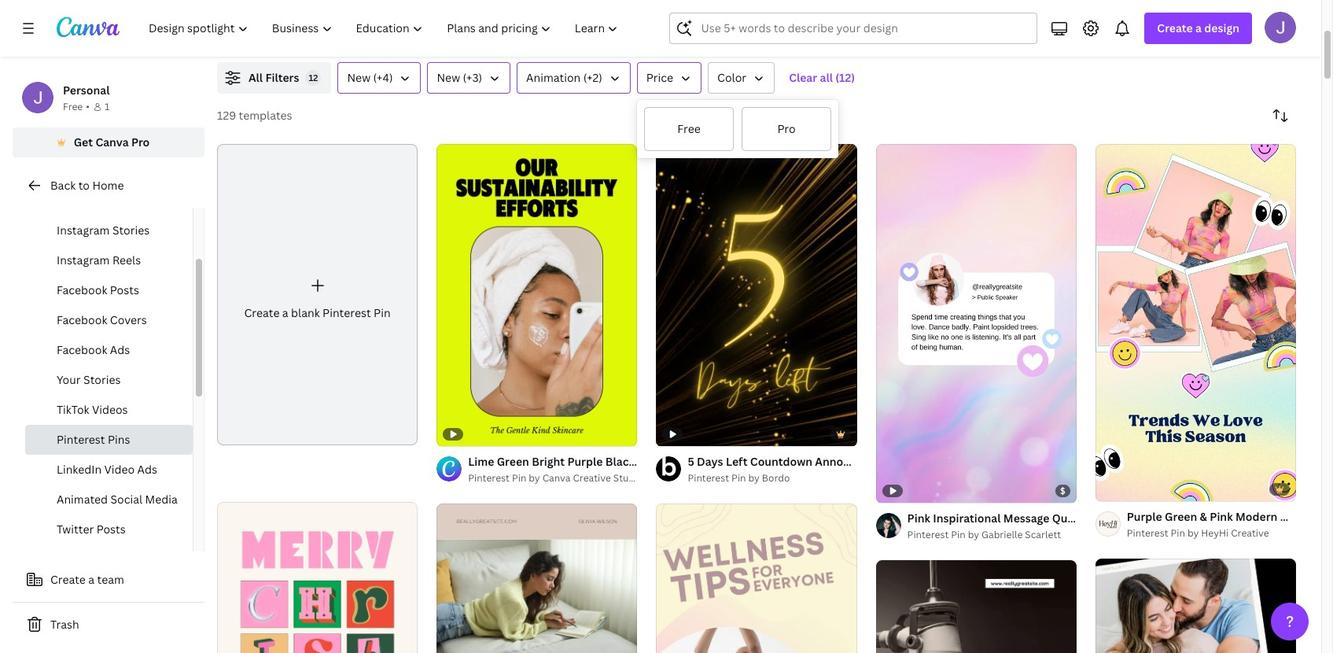 Task type: vqa. For each thing, say whether or not it's contained in the screenshot.
$
yes



Task type: describe. For each thing, give the bounding box(es) containing it.
facebook posts link
[[25, 275, 193, 305]]

creative for heyhi
[[1231, 526, 1270, 539]]

free for free •
[[63, 100, 83, 113]]

pinterest pins
[[57, 432, 130, 447]]

heyhi
[[1202, 526, 1229, 539]]

create a blank pinterest pin link
[[217, 144, 418, 445]]

media
[[145, 492, 178, 507]]

by inside pinterest pin by heyhi creative link
[[1188, 526, 1199, 539]]

0 horizontal spatial ads
[[110, 342, 130, 357]]

creative for canva
[[573, 471, 611, 484]]

pin inside 'element'
[[374, 306, 391, 321]]

a for team
[[88, 572, 94, 587]]

clear all (12)
[[789, 70, 855, 85]]

(12)
[[836, 70, 855, 85]]

facebook ads
[[57, 342, 130, 357]]

get canva pro
[[74, 135, 150, 149]]

back to home
[[50, 178, 124, 193]]

twitter posts
[[57, 522, 126, 537]]

color
[[718, 70, 747, 85]]

canva inside get canva pro "button"
[[95, 135, 129, 149]]

price
[[647, 70, 674, 85]]

pink inspirational message quote video pinterest idea pin pinterest pin by gabrielle scarlett
[[908, 510, 1217, 541]]

your
[[57, 372, 81, 387]]

top level navigation element
[[138, 13, 632, 44]]

5 days left countdown announcement pinterest video pin pinterest pin by bordo
[[688, 454, 1003, 484]]

5 days left countdown announcement pinterest video pin link
[[688, 453, 1003, 470]]

idea
[[1173, 510, 1197, 525]]

your stories
[[57, 372, 121, 387]]

create a design
[[1158, 20, 1240, 35]]

all
[[249, 70, 263, 85]]

gabrielle
[[982, 528, 1023, 541]]

new for new (+4)
[[347, 70, 371, 85]]

black white minimalist modern live podcast pinterest pin image
[[876, 560, 1077, 653]]

to
[[78, 178, 90, 193]]

instagram for instagram posts
[[57, 193, 110, 208]]

animated social media link
[[25, 485, 193, 515]]

your stories link
[[25, 365, 193, 395]]

twitter posts link
[[25, 515, 193, 544]]

filters
[[265, 70, 299, 85]]

reels
[[112, 253, 141, 267]]

animation (+2) button
[[517, 62, 631, 94]]

linkedin video ads
[[57, 462, 157, 477]]

all filters
[[249, 70, 299, 85]]

free •
[[63, 100, 90, 113]]

purple green & pink modern gradient fashion trends animated pinterest pin image
[[1096, 144, 1297, 501]]

clear
[[789, 70, 818, 85]]

create a team button
[[13, 564, 205, 596]]

new (+4) button
[[338, 62, 421, 94]]

pinterest pin by canva creative studio
[[468, 471, 643, 484]]

instagram for instagram stories
[[57, 223, 110, 238]]

(+2)
[[584, 70, 602, 85]]

facebook for facebook ads
[[57, 342, 107, 357]]

new (+4)
[[347, 70, 393, 85]]

new for new (+3)
[[437, 70, 460, 85]]

templates
[[239, 108, 292, 123]]

linkedin
[[57, 462, 102, 477]]

animated
[[57, 492, 108, 507]]

price button
[[637, 62, 702, 94]]

tiktok
[[57, 402, 89, 417]]

pinterest pin by bordo link
[[688, 470, 857, 486]]

announcement
[[815, 454, 898, 469]]

pinterest pin by heyhi creative link
[[1127, 525, 1297, 541]]

(+3)
[[463, 70, 482, 85]]

new (+3) button
[[428, 62, 511, 94]]

pinterest pin templates image
[[961, 0, 1297, 43]]

create for create a blank pinterest pin
[[244, 306, 280, 321]]

animation (+2)
[[526, 70, 602, 85]]

free button
[[644, 106, 735, 152]]

posts for instagram posts
[[112, 193, 142, 208]]

message
[[1004, 510, 1050, 525]]

Search search field
[[701, 13, 1028, 43]]

video inside 5 days left countdown announcement pinterest video pin pinterest pin by bordo
[[952, 454, 983, 469]]

personal
[[63, 83, 110, 98]]

home
[[92, 178, 124, 193]]

color button
[[708, 62, 775, 94]]

countdown
[[750, 454, 813, 469]]

create for create a design
[[1158, 20, 1193, 35]]

pro button
[[741, 106, 832, 152]]

jacob simon image
[[1265, 12, 1297, 43]]

facebook covers
[[57, 312, 147, 327]]

129
[[217, 108, 236, 123]]

5
[[688, 454, 695, 469]]

pro inside "button"
[[131, 135, 150, 149]]

facebook posts
[[57, 282, 139, 297]]

inspirational
[[933, 510, 1001, 525]]

team
[[97, 572, 124, 587]]

129 templates
[[217, 108, 292, 123]]

tiktok videos link
[[25, 395, 193, 425]]

pins
[[108, 432, 130, 447]]



Task type: locate. For each thing, give the bounding box(es) containing it.
1 horizontal spatial pro
[[778, 121, 796, 136]]

new inside new (+3) button
[[437, 70, 460, 85]]

2 horizontal spatial video
[[1088, 510, 1119, 525]]

a inside button
[[88, 572, 94, 587]]

facebook
[[57, 282, 107, 297], [57, 312, 107, 327], [57, 342, 107, 357]]

(+4)
[[373, 70, 393, 85]]

by inside pinterest pin by canva creative studio link
[[529, 471, 540, 484]]

0 horizontal spatial create
[[50, 572, 86, 587]]

stories
[[112, 223, 150, 238], [83, 372, 121, 387]]

0 vertical spatial canva
[[95, 135, 129, 149]]

videos
[[92, 402, 128, 417]]

video right quote
[[1088, 510, 1119, 525]]

stories up the "reels"
[[112, 223, 150, 238]]

instagram stories link
[[25, 216, 193, 245]]

by inside pink inspirational message quote video pinterest idea pin pinterest pin by gabrielle scarlett
[[968, 528, 980, 541]]

ads up media
[[137, 462, 157, 477]]

create a blank pinterest pin element
[[217, 144, 418, 445]]

canva
[[95, 135, 129, 149], [543, 471, 571, 484]]

0 vertical spatial create
[[1158, 20, 1193, 35]]

instagram
[[57, 193, 110, 208], [57, 223, 110, 238], [57, 253, 110, 267]]

pinterest inside 'element'
[[323, 306, 371, 321]]

1 vertical spatial posts
[[110, 282, 139, 297]]

quote
[[1053, 510, 1086, 525]]

0 horizontal spatial free
[[63, 100, 83, 113]]

instagram stories
[[57, 223, 150, 238]]

1 vertical spatial a
[[282, 306, 288, 321]]

pro inside button
[[778, 121, 796, 136]]

scarlett
[[1025, 528, 1062, 541]]

0 horizontal spatial new
[[347, 70, 371, 85]]

12
[[309, 72, 318, 83]]

facebook down instagram reels
[[57, 282, 107, 297]]

get canva pro button
[[13, 127, 205, 157]]

instagram inside 'link'
[[57, 193, 110, 208]]

0 vertical spatial free
[[63, 100, 83, 113]]

3 facebook from the top
[[57, 342, 107, 357]]

video up the 'inspirational'
[[952, 454, 983, 469]]

a left "blank"
[[282, 306, 288, 321]]

posts down the "reels"
[[110, 282, 139, 297]]

Sort by button
[[1265, 100, 1297, 131]]

animation
[[526, 70, 581, 85]]

0 vertical spatial stories
[[112, 223, 150, 238]]

1 horizontal spatial create
[[244, 306, 280, 321]]

free inside button
[[678, 121, 701, 136]]

create for create a team
[[50, 572, 86, 587]]

0 horizontal spatial pro
[[131, 135, 150, 149]]

stories down facebook ads link
[[83, 372, 121, 387]]

1 horizontal spatial video
[[952, 454, 983, 469]]

soft pastel health and wellness pinterest idea pin image
[[656, 503, 857, 653]]

facebook covers link
[[25, 305, 193, 335]]

2 horizontal spatial create
[[1158, 20, 1193, 35]]

blank
[[291, 306, 320, 321]]

0 vertical spatial facebook
[[57, 282, 107, 297]]

2 vertical spatial instagram
[[57, 253, 110, 267]]

video inside pink inspirational message quote video pinterest idea pin pinterest pin by gabrielle scarlett
[[1088, 510, 1119, 525]]

0 horizontal spatial creative
[[573, 471, 611, 484]]

2 new from the left
[[437, 70, 460, 85]]

0 vertical spatial instagram
[[57, 193, 110, 208]]

a inside 'element'
[[282, 306, 288, 321]]

posts for twitter posts
[[97, 522, 126, 537]]

stories for instagram stories
[[112, 223, 150, 238]]

pinterest pin by canva creative studio link
[[468, 470, 643, 486]]

•
[[86, 100, 90, 113]]

1
[[105, 100, 110, 113]]

trash link
[[13, 609, 205, 640]]

1 vertical spatial ads
[[137, 462, 157, 477]]

video down pins
[[104, 462, 135, 477]]

1 horizontal spatial ads
[[137, 462, 157, 477]]

clear all (12) button
[[781, 62, 863, 94]]

create a design button
[[1145, 13, 1253, 44]]

a for design
[[1196, 20, 1202, 35]]

1 vertical spatial creative
[[1231, 526, 1270, 539]]

new inside new (+4) button
[[347, 70, 371, 85]]

instagram for instagram reels
[[57, 253, 110, 267]]

neutral gift idea pinterest pin image
[[1096, 558, 1297, 653]]

linkedin video ads link
[[25, 455, 193, 485]]

create inside create a blank pinterest pin 'element'
[[244, 306, 280, 321]]

0 horizontal spatial canva
[[95, 135, 129, 149]]

create left design
[[1158, 20, 1193, 35]]

animated social media
[[57, 492, 178, 507]]

0 horizontal spatial a
[[88, 572, 94, 587]]

design
[[1205, 20, 1240, 35]]

social
[[111, 492, 143, 507]]

left
[[726, 454, 748, 469]]

pro down the clear in the right of the page
[[778, 121, 796, 136]]

free for free
[[678, 121, 701, 136]]

1 facebook from the top
[[57, 282, 107, 297]]

2 vertical spatial a
[[88, 572, 94, 587]]

posts
[[112, 193, 142, 208], [110, 282, 139, 297], [97, 522, 126, 537]]

2 vertical spatial facebook
[[57, 342, 107, 357]]

pinterest pin by gabrielle scarlett link
[[908, 527, 1077, 543]]

new left (+4)
[[347, 70, 371, 85]]

1 instagram from the top
[[57, 193, 110, 208]]

facebook up facebook ads
[[57, 312, 107, 327]]

a inside dropdown button
[[1196, 20, 1202, 35]]

1 vertical spatial stories
[[83, 372, 121, 387]]

create
[[1158, 20, 1193, 35], [244, 306, 280, 321], [50, 572, 86, 587]]

tiktok videos
[[57, 402, 128, 417]]

pink inspirational message quote video pinterest idea pin link
[[908, 510, 1217, 527]]

0 horizontal spatial video
[[104, 462, 135, 477]]

canva right get
[[95, 135, 129, 149]]

stories for your stories
[[83, 372, 121, 387]]

new (+3)
[[437, 70, 482, 85]]

2 horizontal spatial a
[[1196, 20, 1202, 35]]

posts down animated social media link
[[97, 522, 126, 537]]

pro up back to home link
[[131, 135, 150, 149]]

2 facebook from the top
[[57, 312, 107, 327]]

1 horizontal spatial free
[[678, 121, 701, 136]]

0 vertical spatial creative
[[573, 471, 611, 484]]

a left design
[[1196, 20, 1202, 35]]

posts inside 'link'
[[112, 193, 142, 208]]

1 horizontal spatial a
[[282, 306, 288, 321]]

facebook for facebook covers
[[57, 312, 107, 327]]

12 filter options selected element
[[306, 70, 321, 86]]

back to home link
[[13, 170, 205, 201]]

0 vertical spatial posts
[[112, 193, 142, 208]]

free down the price 'button'
[[678, 121, 701, 136]]

1 vertical spatial facebook
[[57, 312, 107, 327]]

create a blank pinterest pin
[[244, 306, 391, 321]]

free left • in the left of the page
[[63, 100, 83, 113]]

covers
[[110, 312, 147, 327]]

2 vertical spatial posts
[[97, 522, 126, 537]]

create inside create a design dropdown button
[[1158, 20, 1193, 35]]

1 vertical spatial free
[[678, 121, 701, 136]]

days
[[697, 454, 723, 469]]

1 horizontal spatial canva
[[543, 471, 571, 484]]

1 horizontal spatial new
[[437, 70, 460, 85]]

posts up instagram stories link
[[112, 193, 142, 208]]

ads down covers
[[110, 342, 130, 357]]

1 horizontal spatial creative
[[1231, 526, 1270, 539]]

1 new from the left
[[347, 70, 371, 85]]

instagram reels link
[[25, 245, 193, 275]]

new
[[347, 70, 371, 85], [437, 70, 460, 85]]

pin
[[374, 306, 391, 321], [986, 454, 1003, 469], [512, 471, 527, 484], [732, 471, 746, 484], [1199, 510, 1217, 525], [1171, 526, 1186, 539], [951, 528, 966, 541]]

1 vertical spatial instagram
[[57, 223, 110, 238]]

0 vertical spatial ads
[[110, 342, 130, 357]]

facebook up the your stories
[[57, 342, 107, 357]]

facebook for facebook posts
[[57, 282, 107, 297]]

instagram posts link
[[25, 186, 193, 216]]

canva left studio
[[543, 471, 571, 484]]

by inside 5 days left countdown announcement pinterest video pin pinterest pin by bordo
[[749, 471, 760, 484]]

a left team
[[88, 572, 94, 587]]

pink
[[908, 510, 931, 525]]

instagram reels
[[57, 253, 141, 267]]

posts for facebook posts
[[110, 282, 139, 297]]

create inside button
[[50, 572, 86, 587]]

2 vertical spatial create
[[50, 572, 86, 587]]

creative right the heyhi
[[1231, 526, 1270, 539]]

instagram posts
[[57, 193, 142, 208]]

a
[[1196, 20, 1202, 35], [282, 306, 288, 321], [88, 572, 94, 587]]

3 instagram from the top
[[57, 253, 110, 267]]

new left (+3)
[[437, 70, 460, 85]]

twitter
[[57, 522, 94, 537]]

pro
[[778, 121, 796, 136], [131, 135, 150, 149]]

a for blank
[[282, 306, 288, 321]]

by
[[529, 471, 540, 484], [749, 471, 760, 484], [1188, 526, 1199, 539], [968, 528, 980, 541]]

2 instagram from the top
[[57, 223, 110, 238]]

create left "blank"
[[244, 306, 280, 321]]

free
[[63, 100, 83, 113], [678, 121, 701, 136]]

back
[[50, 178, 76, 193]]

1 vertical spatial canva
[[543, 471, 571, 484]]

1 vertical spatial create
[[244, 306, 280, 321]]

pinterest pin by heyhi creative
[[1127, 526, 1270, 539]]

bordo
[[762, 471, 790, 484]]

create left team
[[50, 572, 86, 587]]

get
[[74, 135, 93, 149]]

$
[[1061, 484, 1066, 496]]

studio
[[614, 471, 643, 484]]

canva inside pinterest pin by canva creative studio link
[[543, 471, 571, 484]]

0 vertical spatial a
[[1196, 20, 1202, 35]]

None search field
[[670, 13, 1038, 44]]

creative
[[573, 471, 611, 484], [1231, 526, 1270, 539]]

creative left studio
[[573, 471, 611, 484]]



